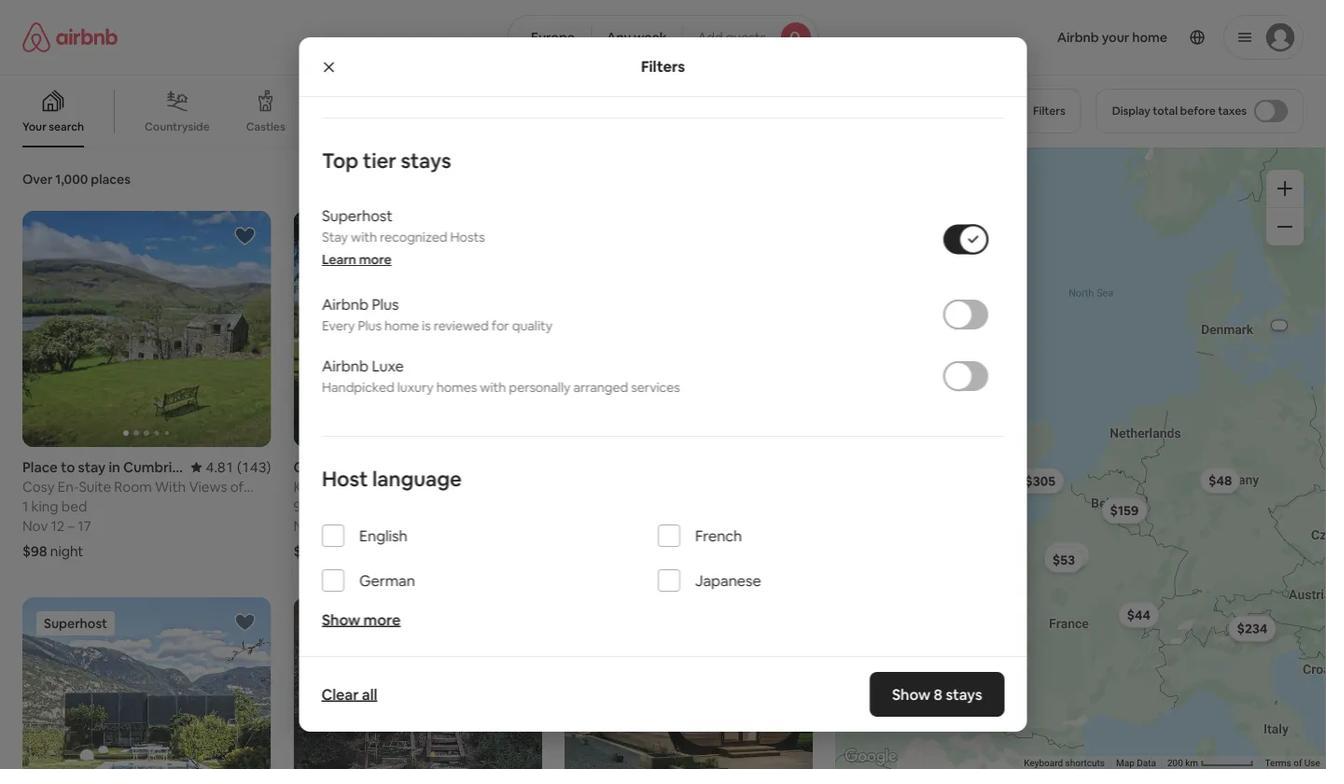 Task type: vqa. For each thing, say whether or not it's contained in the screenshot.
Anywhere BUTTON
no



Task type: describe. For each thing, give the bounding box(es) containing it.
keyboard shortcuts
[[1024, 758, 1105, 769]]

dec
[[351, 517, 377, 535]]

any week button
[[591, 15, 683, 60]]

amazing
[[868, 119, 915, 134]]

host language
[[322, 465, 461, 492]]

superhost stay with recognized hosts learn more
[[322, 206, 485, 268]]

views
[[917, 119, 947, 134]]

french
[[695, 526, 742, 545]]

places
[[91, 171, 131, 188]]

google image
[[840, 745, 902, 769]]

before
[[1180, 104, 1216, 118]]

superhost
[[322, 206, 392, 225]]

data
[[1137, 758, 1157, 769]]

learn
[[322, 251, 356, 268]]

week
[[634, 29, 667, 46]]

display
[[1112, 104, 1151, 118]]

europe button
[[508, 15, 592, 60]]

stays for top tier stays
[[400, 147, 451, 174]]

with inside airbnb luxe handpicked luxury homes with personally arranged services
[[480, 379, 506, 396]]

keyboard shortcuts button
[[1024, 757, 1105, 769]]

hosts
[[450, 229, 485, 246]]

clear all
[[322, 685, 377, 704]]

luxe
[[371, 356, 403, 375]]

english
[[359, 526, 407, 545]]

personally
[[509, 379, 570, 396]]

top tier stays
[[322, 147, 451, 174]]

of
[[1294, 758, 1303, 769]]

200 km
[[1168, 758, 1201, 769]]

show more button
[[322, 610, 400, 629]]

12
[[51, 517, 65, 535]]

1 inside 1 king bed nov 12 – 17 $98 night
[[22, 497, 28, 515]]

mansion
[[362, 478, 415, 496]]

iconic cities
[[322, 119, 384, 134]]

kinnettles
[[293, 478, 359, 496]]

– inside 1 king bed nov 12 – 17 $98 night
[[68, 517, 75, 535]]

4.81
[[206, 458, 234, 476]]

$48 button
[[1201, 467, 1241, 494]]

26
[[322, 517, 338, 535]]

castle in fife, uk kinnettles mansion 9 beds nov 26 – dec 1 $808 night
[[293, 458, 415, 560]]

reviewed
[[433, 317, 488, 334]]

all
[[362, 685, 377, 704]]

fife,
[[353, 458, 381, 476]]

top
[[322, 147, 358, 174]]

4.81 out of 5 average rating,  143 reviews image
[[191, 458, 271, 476]]

terms of use link
[[1266, 758, 1321, 769]]

over
[[22, 171, 53, 188]]

night inside castle in fife, uk kinnettles mansion 9 beds nov 26 – dec 1 $808 night
[[330, 542, 363, 560]]

total
[[1153, 104, 1178, 118]]

map data
[[1117, 758, 1157, 769]]

stays for show 8 stays
[[946, 685, 982, 704]]

more inside superhost stay with recognized hosts learn more
[[359, 251, 391, 268]]

km
[[1186, 758, 1199, 769]]

recognized
[[379, 229, 447, 246]]

amazing views
[[868, 119, 947, 134]]

learn more link
[[322, 251, 391, 268]]

$53
[[1053, 552, 1076, 568]]

$313
[[1053, 547, 1082, 564]]

luxury
[[397, 379, 433, 396]]

nov inside castle in fife, uk kinnettles mansion 9 beds nov 26 – dec 1 $808 night
[[293, 517, 319, 535]]

profile element
[[841, 0, 1304, 75]]

show for show 8 stays
[[892, 685, 931, 704]]

add guests button
[[682, 15, 819, 60]]

uk
[[384, 458, 404, 476]]

any
[[607, 29, 631, 46]]

8
[[934, 685, 943, 704]]

home
[[384, 317, 419, 334]]

your
[[22, 119, 46, 134]]

map data button
[[1117, 757, 1157, 769]]

clear
[[322, 685, 359, 704]]

1,000
[[55, 171, 88, 188]]

$159 button
[[1102, 498, 1148, 524]]

group containing iconic cities
[[0, 75, 984, 147]]

$53 button
[[1045, 547, 1084, 573]]

1 vertical spatial plus
[[357, 317, 381, 334]]

bed
[[61, 497, 87, 515]]

german
[[359, 571, 415, 590]]



Task type: locate. For each thing, give the bounding box(es) containing it.
1 vertical spatial with
[[480, 379, 506, 396]]

$98 inside 1 king bed nov 12 – 17 $98 night
[[22, 542, 47, 560]]

is
[[422, 317, 430, 334]]

language
[[372, 465, 461, 492]]

use
[[1305, 758, 1321, 769]]

2 night from the left
[[330, 542, 363, 560]]

zoom in image
[[1278, 181, 1293, 196]]

4.81 (143)
[[206, 458, 271, 476]]

airbnb inside airbnb plus every plus home is reviewed for quality
[[322, 295, 368, 314]]

handpicked
[[322, 379, 394, 396]]

with inside superhost stay with recognized hosts learn more
[[350, 229, 377, 246]]

your search
[[22, 119, 84, 134]]

europe
[[531, 29, 575, 46]]

1 left king
[[22, 497, 28, 515]]

show inside show 8 stays link
[[892, 685, 931, 704]]

0 vertical spatial more
[[359, 251, 391, 268]]

1 horizontal spatial nov
[[293, 517, 319, 535]]

terms of use
[[1266, 758, 1321, 769]]

$234
[[1237, 620, 1268, 637]]

0 vertical spatial show
[[322, 610, 360, 629]]

2 nov from the left
[[293, 517, 319, 535]]

$234 button
[[1229, 616, 1276, 642]]

$305
[[1025, 473, 1056, 489]]

king
[[31, 497, 58, 515]]

zoom out image
[[1278, 219, 1293, 234]]

1 vertical spatial stays
[[946, 685, 982, 704]]

0 horizontal spatial 1
[[22, 497, 28, 515]]

1 horizontal spatial $98
[[939, 368, 962, 385]]

airbnb inside airbnb luxe handpicked luxury homes with personally arranged services
[[322, 356, 368, 375]]

nov
[[22, 517, 48, 535], [293, 517, 319, 535]]

$310
[[948, 374, 977, 390]]

airbnb
[[322, 295, 368, 314], [322, 356, 368, 375]]

$159
[[1110, 502, 1139, 519]]

$48
[[1209, 472, 1233, 489]]

$305 button
[[1017, 468, 1064, 494]]

airbnb for airbnb luxe
[[322, 356, 368, 375]]

$98 inside button
[[939, 368, 962, 385]]

plus right every in the top of the page
[[357, 317, 381, 334]]

add guests
[[698, 29, 766, 46]]

group
[[299, 0, 1027, 119], [0, 75, 984, 147], [22, 211, 271, 447], [293, 211, 542, 447], [565, 211, 813, 447], [22, 597, 271, 769], [293, 597, 542, 769], [565, 597, 813, 769]]

night down 26
[[330, 542, 363, 560]]

nov down 9 at the left of the page
[[293, 517, 319, 535]]

nov inside 1 king bed nov 12 – 17 $98 night
[[22, 517, 48, 535]]

beds
[[305, 497, 337, 515]]

add to wishlist: place to stay in cumbria, uk image
[[234, 225, 256, 247]]

0 horizontal spatial night
[[50, 542, 84, 560]]

airbnb luxe handpicked luxury homes with personally arranged services
[[322, 356, 680, 396]]

in
[[339, 458, 350, 476]]

show 8 stays link
[[870, 672, 1005, 717]]

map
[[1117, 758, 1135, 769]]

more
[[359, 251, 391, 268], [363, 610, 400, 629]]

2 airbnb from the top
[[322, 356, 368, 375]]

homes
[[436, 379, 477, 396]]

castle
[[293, 458, 336, 476]]

over 1,000 places
[[22, 171, 131, 188]]

stays right 8
[[946, 685, 982, 704]]

1 horizontal spatial show
[[892, 685, 931, 704]]

stays inside show 8 stays link
[[946, 685, 982, 704]]

guests
[[726, 29, 766, 46]]

with down superhost
[[350, 229, 377, 246]]

0 horizontal spatial $98
[[22, 542, 47, 560]]

display total before taxes button
[[1096, 89, 1304, 133]]

$98
[[939, 368, 962, 385], [22, 542, 47, 560]]

stay
[[322, 229, 348, 246]]

200 km button
[[1162, 756, 1260, 769]]

0 vertical spatial 1
[[22, 497, 28, 515]]

1 horizontal spatial night
[[330, 542, 363, 560]]

night
[[50, 542, 84, 560], [330, 542, 363, 560]]

show for show more
[[322, 610, 360, 629]]

1 king bed nov 12 – 17 $98 night
[[22, 497, 91, 560]]

japanese
[[695, 571, 761, 590]]

more down german
[[363, 610, 400, 629]]

airbnb up every in the top of the page
[[322, 295, 368, 314]]

1 night from the left
[[50, 542, 84, 560]]

$98 button
[[931, 363, 971, 389]]

1 vertical spatial $98
[[22, 542, 47, 560]]

0 vertical spatial $98
[[939, 368, 962, 385]]

stays right the tier
[[400, 147, 451, 174]]

$808
[[293, 542, 327, 560]]

0 vertical spatial airbnb
[[322, 295, 368, 314]]

google map
showing 28 stays. region
[[836, 147, 1326, 769]]

keyboard
[[1024, 758, 1064, 769]]

for
[[491, 317, 509, 334]]

0 vertical spatial plus
[[371, 295, 399, 314]]

clear all button
[[312, 676, 387, 713]]

1 airbnb from the top
[[322, 295, 368, 314]]

castles
[[246, 119, 285, 134]]

1 right dec
[[380, 517, 386, 535]]

host
[[322, 465, 368, 492]]

1 horizontal spatial stays
[[946, 685, 982, 704]]

services
[[631, 379, 680, 396]]

1 horizontal spatial 1
[[380, 517, 386, 535]]

with right homes
[[480, 379, 506, 396]]

0 vertical spatial with
[[350, 229, 377, 246]]

any week
[[607, 29, 667, 46]]

0 horizontal spatial nov
[[22, 517, 48, 535]]

show down german
[[322, 610, 360, 629]]

1 vertical spatial more
[[363, 610, 400, 629]]

0 horizontal spatial show
[[322, 610, 360, 629]]

– left 17
[[68, 517, 75, 535]]

more right learn
[[359, 251, 391, 268]]

200
[[1168, 758, 1184, 769]]

airbnb for airbnb plus
[[322, 295, 368, 314]]

1 inside castle in fife, uk kinnettles mansion 9 beds nov 26 – dec 1 $808 night
[[380, 517, 386, 535]]

show left 8
[[892, 685, 931, 704]]

cities
[[356, 119, 384, 134]]

17
[[78, 517, 91, 535]]

nov down king
[[22, 517, 48, 535]]

9
[[293, 497, 302, 515]]

every
[[322, 317, 355, 334]]

– right 26
[[341, 517, 348, 535]]

taxes
[[1218, 104, 1247, 118]]

$313 button
[[1045, 542, 1090, 568]]

quality
[[512, 317, 552, 334]]

(143)
[[237, 458, 271, 476]]

show more
[[322, 610, 400, 629]]

search
[[49, 119, 84, 134]]

– inside castle in fife, uk kinnettles mansion 9 beds nov 26 – dec 1 $808 night
[[341, 517, 348, 535]]

none search field containing europe
[[508, 15, 819, 60]]

airbnb up handpicked
[[322, 356, 368, 375]]

add to wishlist: tiny home in bolzano, italy image
[[234, 611, 256, 634]]

plus up home
[[371, 295, 399, 314]]

filters
[[641, 57, 685, 76]]

airbnb plus every plus home is reviewed for quality
[[322, 295, 552, 334]]

with
[[350, 229, 377, 246], [480, 379, 506, 396]]

1 horizontal spatial with
[[480, 379, 506, 396]]

display total before taxes
[[1112, 104, 1247, 118]]

1 nov from the left
[[22, 517, 48, 535]]

1 vertical spatial show
[[892, 685, 931, 704]]

$310 button
[[940, 369, 985, 395]]

1
[[22, 497, 28, 515], [380, 517, 386, 535]]

None search field
[[508, 15, 819, 60]]

2 – from the left
[[341, 517, 348, 535]]

tier
[[362, 147, 396, 174]]

1 vertical spatial airbnb
[[322, 356, 368, 375]]

night inside 1 king bed nov 12 – 17 $98 night
[[50, 542, 84, 560]]

1 horizontal spatial –
[[341, 517, 348, 535]]

arranged
[[573, 379, 628, 396]]

0 vertical spatial stays
[[400, 147, 451, 174]]

show
[[322, 610, 360, 629], [892, 685, 931, 704]]

$44
[[1127, 607, 1151, 623]]

filters dialog
[[299, 0, 1027, 732]]

add
[[698, 29, 723, 46]]

shortcuts
[[1066, 758, 1105, 769]]

0 horizontal spatial with
[[350, 229, 377, 246]]

1 – from the left
[[68, 517, 75, 535]]

0 horizontal spatial –
[[68, 517, 75, 535]]

0 horizontal spatial stays
[[400, 147, 451, 174]]

night down 12
[[50, 542, 84, 560]]

1 vertical spatial 1
[[380, 517, 386, 535]]



